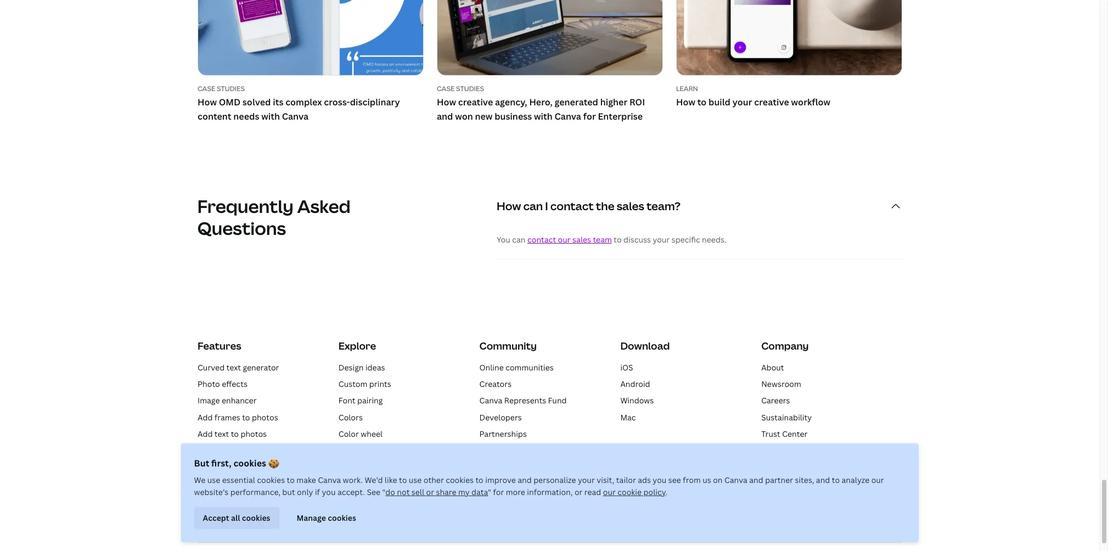 Task type: vqa. For each thing, say whether or not it's contained in the screenshot.
you'd
no



Task type: locate. For each thing, give the bounding box(es) containing it.
developers
[[480, 412, 522, 423]]

mac link
[[621, 412, 636, 423]]

template directory
[[339, 496, 409, 506]]

2 vertical spatial your
[[578, 475, 595, 485]]

0 horizontal spatial sales
[[573, 234, 591, 245]]

with down hero, on the top of page
[[534, 110, 553, 122]]

add up "but"
[[198, 429, 213, 439]]

online video recorder link
[[198, 446, 279, 456]]

enterprise
[[598, 110, 643, 122]]

ios link
[[621, 362, 633, 373]]

sales inside dropdown button
[[617, 199, 644, 214]]

studies up won
[[456, 84, 484, 94]]

agency,
[[495, 96, 527, 108]]

the
[[596, 199, 615, 214]]

if
[[315, 487, 320, 497]]

color wheel
[[339, 429, 383, 439]]

your inside learn how to build your creative workflow
[[733, 96, 752, 108]]

photos up the recorder
[[241, 429, 267, 439]]

1 horizontal spatial sales
[[617, 199, 644, 214]]

download
[[621, 339, 670, 353]]

1 vertical spatial color
[[339, 446, 359, 456]]

more up accept
[[213, 496, 232, 506]]

terms and privacy
[[762, 462, 829, 473]]

generator for color palette generator
[[389, 446, 426, 456]]

how up you at the left
[[497, 199, 521, 214]]

to up data
[[476, 475, 484, 485]]

color down colors on the bottom
[[339, 429, 359, 439]]

0 vertical spatial for
[[583, 110, 596, 122]]

1 horizontal spatial more
[[506, 487, 526, 497]]

custom prints link
[[339, 379, 391, 389]]

0 horizontal spatial your
[[578, 475, 595, 485]]

online video recorder
[[198, 446, 279, 456]]

for
[[583, 110, 596, 122], [494, 487, 504, 497]]

can inside 'how can i contact the sales team?' dropdown button
[[523, 199, 543, 214]]

1 vertical spatial for
[[494, 487, 504, 497]]

" down improve
[[488, 487, 492, 497]]

canva inside case studies how creative agency, hero, generated higher roi and won new business with canva for enterprise
[[555, 110, 581, 122]]

2 " from the left
[[488, 487, 492, 497]]

more down improve
[[506, 487, 526, 497]]

creative up new
[[458, 96, 493, 108]]

apps
[[339, 479, 358, 489]]

generated
[[555, 96, 598, 108]]

0 horizontal spatial our
[[558, 234, 571, 245]]

0 vertical spatial photos
[[252, 412, 278, 423]]

font
[[339, 395, 356, 406]]

do
[[386, 487, 396, 497]]

0 vertical spatial online
[[480, 362, 504, 373]]

for down improve
[[494, 487, 504, 497]]

2 color from the top
[[339, 446, 359, 456]]

see
[[367, 487, 381, 497], [198, 496, 211, 506]]

you up policy
[[653, 475, 667, 485]]

0 vertical spatial your
[[733, 96, 752, 108]]

we
[[194, 475, 206, 485]]

1 or from the left
[[427, 487, 435, 497]]

enhancer
[[222, 395, 257, 406]]

sell
[[412, 487, 425, 497]]

1 horizontal spatial see
[[367, 487, 381, 497]]

video trimmer
[[198, 462, 251, 473]]

1 vertical spatial you
[[322, 487, 336, 497]]

2 use from the left
[[409, 475, 422, 485]]

case inside case studies how creative agency, hero, generated higher roi and won new business with canva for enterprise
[[437, 84, 455, 94]]

with down its
[[261, 110, 280, 122]]

add down image
[[198, 412, 213, 423]]

online up creators
[[480, 362, 504, 373]]

0 vertical spatial contact
[[551, 199, 594, 214]]

sales left team
[[573, 234, 591, 245]]

case inside the case studies how omd solved its complex cross-disciplinary content needs with canva
[[198, 84, 215, 94]]

use
[[208, 475, 221, 485], [409, 475, 422, 485]]

convert videos to mp4 link
[[198, 479, 282, 489]]

your right build
[[733, 96, 752, 108]]

1 case from the left
[[198, 84, 215, 94]]

new
[[475, 110, 493, 122]]

creative left the workflow
[[755, 96, 789, 108]]

to up video
[[231, 429, 239, 439]]

1 vertical spatial online
[[198, 446, 222, 456]]

contact inside dropdown button
[[551, 199, 594, 214]]

0 horizontal spatial generator
[[243, 362, 279, 373]]

how can i contact the sales team?
[[497, 199, 681, 214]]

how inside dropdown button
[[497, 199, 521, 214]]

1 add from the top
[[198, 412, 213, 423]]

0 horizontal spatial "
[[383, 487, 386, 497]]

1 horizontal spatial online
[[480, 362, 504, 373]]

or
[[427, 487, 435, 497], [575, 487, 583, 497]]

add for add frames to photos
[[198, 412, 213, 423]]

generator
[[243, 362, 279, 373], [389, 446, 426, 456]]

1 horizontal spatial for
[[583, 110, 596, 122]]

to left build
[[698, 96, 707, 108]]

2 horizontal spatial your
[[733, 96, 752, 108]]

generator up effects
[[243, 362, 279, 373]]

with
[[261, 110, 280, 122], [534, 110, 553, 122]]

and up sites,
[[786, 462, 800, 473]]

canva down generated
[[555, 110, 581, 122]]

text for add
[[215, 429, 229, 439]]

wheel
[[361, 429, 383, 439]]

0 vertical spatial sales
[[617, 199, 644, 214]]

1 creative from the left
[[458, 96, 493, 108]]

read
[[585, 487, 602, 497]]

how up won
[[437, 96, 456, 108]]

custom
[[339, 379, 368, 389]]

pairing
[[357, 395, 383, 406]]

1 horizontal spatial you
[[653, 475, 667, 485]]

1 vertical spatial can
[[512, 234, 526, 245]]

trust center
[[762, 429, 808, 439]]

and down the "privacy"
[[817, 475, 831, 485]]

you right if
[[322, 487, 336, 497]]

1 vertical spatial sales
[[573, 234, 591, 245]]

on
[[714, 475, 723, 485]]

0 horizontal spatial online
[[198, 446, 222, 456]]

your up read
[[578, 475, 595, 485]]

how up content
[[198, 96, 217, 108]]

essential
[[223, 475, 255, 485]]

about link
[[762, 362, 784, 373]]

photo effects link
[[198, 379, 248, 389]]

can right you at the left
[[512, 234, 526, 245]]

cookies inside accept all cookies button
[[242, 513, 271, 523]]

0 horizontal spatial studies
[[217, 84, 245, 94]]

use up sell
[[409, 475, 422, 485]]

1 horizontal spatial "
[[488, 487, 492, 497]]

1 studies from the left
[[217, 84, 245, 94]]

0 vertical spatial can
[[523, 199, 543, 214]]

online communities link
[[480, 362, 554, 373]]

performance,
[[231, 487, 281, 497]]

sales
[[793, 479, 813, 489]]

contact our sales team link
[[528, 234, 612, 245]]

2 creative from the left
[[755, 96, 789, 108]]

photos
[[252, 412, 278, 423], [241, 429, 267, 439]]

image
[[198, 395, 220, 406]]

1 vertical spatial your
[[653, 234, 670, 245]]

color
[[339, 429, 359, 439], [339, 446, 359, 456]]

cookies down template
[[328, 513, 357, 523]]

cross-
[[324, 96, 350, 108]]

photos down the enhancer
[[252, 412, 278, 423]]

studies up omd at left top
[[217, 84, 245, 94]]

generator right the palette
[[389, 446, 426, 456]]

sales right the
[[617, 199, 644, 214]]

1 vertical spatial generator
[[389, 446, 426, 456]]

cookies down features
[[242, 513, 271, 523]]

" down like
[[383, 487, 386, 497]]

team
[[593, 234, 612, 245]]

careers link
[[762, 395, 790, 406]]

and down 'terms'
[[750, 475, 764, 485]]

1 horizontal spatial case
[[437, 84, 455, 94]]

0 horizontal spatial you
[[322, 487, 336, 497]]

work.
[[343, 475, 363, 485]]

0 horizontal spatial creative
[[458, 96, 493, 108]]

0 horizontal spatial use
[[208, 475, 221, 485]]

2 vertical spatial our
[[604, 487, 616, 497]]

0 vertical spatial color
[[339, 429, 359, 439]]

text up effects
[[227, 362, 241, 373]]

not
[[397, 487, 410, 497]]

1 vertical spatial our
[[872, 475, 885, 485]]

learn
[[676, 84, 698, 94]]

omd
[[219, 96, 241, 108]]

or right sell
[[427, 487, 435, 497]]

our right analyze in the bottom of the page
[[872, 475, 885, 485]]

sites,
[[796, 475, 815, 485]]

accept.
[[338, 487, 365, 497]]

contact right i
[[551, 199, 594, 214]]

1 horizontal spatial use
[[409, 475, 422, 485]]

higher
[[600, 96, 628, 108]]

add
[[198, 412, 213, 423], [198, 429, 213, 439]]

canva right on
[[725, 475, 748, 485]]

cookies up my
[[446, 475, 474, 485]]

creators link
[[480, 379, 512, 389]]

studies inside the case studies how omd solved its complex cross-disciplinary content needs with canva
[[217, 84, 245, 94]]

center
[[782, 429, 808, 439]]

studies inside case studies how creative agency, hero, generated higher roi and won new business with canva for enterprise
[[456, 84, 484, 94]]

see down we'd
[[367, 487, 381, 497]]

studies for creative
[[456, 84, 484, 94]]

my
[[459, 487, 470, 497]]

1 horizontal spatial creative
[[755, 96, 789, 108]]

program
[[514, 446, 546, 456]]

palette
[[361, 446, 388, 456]]

0 horizontal spatial or
[[427, 487, 435, 497]]

2 studies from the left
[[456, 84, 484, 94]]

1 color from the top
[[339, 429, 359, 439]]

contact down i
[[528, 234, 556, 245]]

photos for add text to photos
[[241, 429, 267, 439]]

our left team
[[558, 234, 571, 245]]

won
[[455, 110, 473, 122]]

analyze
[[842, 475, 870, 485]]

0 vertical spatial generator
[[243, 362, 279, 373]]

1 horizontal spatial or
[[575, 487, 583, 497]]

1 with from the left
[[261, 110, 280, 122]]

1 vertical spatial text
[[215, 429, 229, 439]]

0 vertical spatial text
[[227, 362, 241, 373]]

for down generated
[[583, 110, 596, 122]]

1 horizontal spatial studies
[[456, 84, 484, 94]]

online for online video recorder
[[198, 446, 222, 456]]

2 horizontal spatial our
[[872, 475, 885, 485]]

0 vertical spatial our
[[558, 234, 571, 245]]

2 or from the left
[[575, 487, 583, 497]]

to up but
[[287, 475, 295, 485]]

add for add text to photos
[[198, 429, 213, 439]]

0 vertical spatial add
[[198, 412, 213, 423]]

🍪
[[269, 457, 280, 469]]

0 horizontal spatial with
[[261, 110, 280, 122]]

use up website's
[[208, 475, 221, 485]]

your right discuss
[[653, 234, 670, 245]]

see down convert
[[198, 496, 211, 506]]

1 " from the left
[[383, 487, 386, 497]]

to left analyze in the bottom of the page
[[832, 475, 840, 485]]

2 add from the top
[[198, 429, 213, 439]]

0 vertical spatial you
[[653, 475, 667, 485]]

our
[[558, 234, 571, 245], [872, 475, 885, 485], [604, 487, 616, 497]]

and left won
[[437, 110, 453, 122]]

online up "but"
[[198, 446, 222, 456]]

2 case from the left
[[437, 84, 455, 94]]

color for color palette generator
[[339, 446, 359, 456]]

design
[[339, 362, 364, 373]]

text down 'frames'
[[215, 429, 229, 439]]

improve
[[486, 475, 516, 485]]

solved
[[243, 96, 271, 108]]

canva down "complex"
[[282, 110, 309, 122]]

1 vertical spatial photos
[[241, 429, 267, 439]]

color for color wheel
[[339, 429, 359, 439]]

or left read
[[575, 487, 583, 497]]

herocreative contentgrid image
[[438, 0, 663, 75]]

personalize
[[534, 475, 576, 485]]

website's
[[194, 487, 229, 497]]

2 with from the left
[[534, 110, 553, 122]]

team?
[[647, 199, 681, 214]]

how inside case studies how creative agency, hero, generated higher roi and won new business with canva for enterprise
[[437, 96, 456, 108]]

photo
[[198, 379, 220, 389]]

windows link
[[621, 395, 654, 406]]

0 horizontal spatial case
[[198, 84, 215, 94]]

ios
[[621, 362, 633, 373]]

1 vertical spatial add
[[198, 429, 213, 439]]

color down color wheel link
[[339, 446, 359, 456]]

1 horizontal spatial our
[[604, 487, 616, 497]]

our down visit,
[[604, 487, 616, 497]]

can left i
[[523, 199, 543, 214]]

1 horizontal spatial with
[[534, 110, 553, 122]]

1 horizontal spatial generator
[[389, 446, 426, 456]]

to right like
[[399, 475, 407, 485]]

how down the learn
[[676, 96, 696, 108]]



Task type: describe. For each thing, give the bounding box(es) containing it.
represents
[[504, 395, 546, 406]]

photo effects
[[198, 379, 248, 389]]

other
[[424, 475, 444, 485]]

0 horizontal spatial see
[[198, 496, 211, 506]]

0 horizontal spatial for
[[494, 487, 504, 497]]

online for online communities
[[480, 362, 504, 373]]

contact
[[762, 479, 791, 489]]

can for how
[[523, 199, 543, 214]]

its
[[273, 96, 284, 108]]

accept all cookies
[[203, 513, 271, 523]]

colors link
[[339, 412, 363, 423]]

with inside the case studies how omd solved its complex cross-disciplinary content needs with canva
[[261, 110, 280, 122]]

to right team
[[614, 234, 622, 245]]

ads
[[638, 475, 651, 485]]

our inside the we use essential cookies to make canva work. we'd like to use other cookies to improve and personalize your visit, tailor ads you see from us on canva and partner sites, and to analyze our website's performance, but only if you accept. see "
[[872, 475, 885, 485]]

do not sell or share my data link
[[386, 487, 488, 497]]

photos for add frames to photos
[[252, 412, 278, 423]]

canva up if
[[318, 475, 341, 485]]

frames
[[215, 412, 240, 423]]

your inside the we use essential cookies to make canva work. we'd like to use other cookies to improve and personalize your visit, tailor ads you see from us on canva and partner sites, and to analyze our website's performance, but only if you accept. see "
[[578, 475, 595, 485]]

video
[[198, 462, 219, 473]]

contact sales
[[762, 479, 813, 489]]

communities
[[506, 362, 554, 373]]

mac
[[621, 412, 636, 423]]

case studies how omd solved its complex cross-disciplinary content needs with canva
[[198, 84, 400, 122]]

affiliates program
[[480, 446, 546, 456]]

studies for omd
[[217, 84, 245, 94]]

see
[[669, 475, 682, 485]]

add frames to photos
[[198, 412, 278, 423]]

visit,
[[597, 475, 615, 485]]

features
[[198, 339, 241, 353]]

" inside the we use essential cookies to make canva work. we'd like to use other cookies to improve and personalize your visit, tailor ads you see from us on canva and partner sites, and to analyze our website's performance, but only if you accept. see "
[[383, 487, 386, 497]]

accept
[[203, 513, 230, 523]]

terms
[[762, 462, 784, 473]]

how inside the case studies how omd solved its complex cross-disciplinary content needs with canva
[[198, 96, 217, 108]]

case for how creative agency, hero, generated higher roi and won new business with canva for enterprise
[[437, 84, 455, 94]]

from
[[683, 475, 701, 485]]

design ideas
[[339, 362, 385, 373]]

but first, cookies 🍪
[[194, 457, 280, 469]]

effects
[[222, 379, 248, 389]]

case for how omd solved its complex cross-disciplinary content needs with canva
[[198, 84, 215, 94]]

share
[[436, 487, 457, 497]]

generator for curved text generator
[[243, 362, 279, 373]]

community
[[480, 339, 537, 353]]

frequently asked questions
[[198, 194, 351, 240]]

make
[[297, 475, 316, 485]]

video trimmer link
[[198, 462, 251, 473]]

see inside the we use essential cookies to make canva work. we'd like to use other cookies to improve and personalize your visit, tailor ads you see from us on canva and partner sites, and to analyze our website's performance, but only if you accept. see "
[[367, 487, 381, 497]]

sustainability link
[[762, 412, 812, 423]]

0 horizontal spatial more
[[213, 496, 232, 506]]

cookies down online video recorder
[[234, 457, 267, 469]]

omd contentgrid image
[[198, 0, 423, 75]]

with inside case studies how creative agency, hero, generated higher roi and won new business with canva for enterprise
[[534, 110, 553, 122]]

we use essential cookies to make canva work. we'd like to use other cookies to improve and personalize your visit, tailor ads you see from us on canva and partner sites, and to analyze our website's performance, but only if you accept. see "
[[194, 475, 885, 497]]

affiliates
[[480, 446, 512, 456]]

accept all cookies button
[[194, 507, 279, 529]]

1 use from the left
[[208, 475, 221, 485]]

.
[[666, 487, 668, 497]]

manage cookies button
[[288, 507, 365, 529]]

trust
[[762, 429, 781, 439]]

canva inside the case studies how omd solved its complex cross-disciplinary content needs with canva
[[282, 110, 309, 122]]

questions
[[198, 216, 286, 240]]

but
[[283, 487, 295, 497]]

convert
[[198, 479, 228, 489]]

canva down creators
[[480, 395, 503, 406]]

add text to photos
[[198, 429, 267, 439]]

colors
[[339, 412, 363, 423]]

company
[[762, 339, 809, 353]]

color palette generator
[[339, 446, 426, 456]]

apps link
[[339, 479, 358, 489]]

i
[[545, 199, 548, 214]]

canva represents fund link
[[480, 395, 567, 406]]

android link
[[621, 379, 650, 389]]

partner
[[766, 475, 794, 485]]

template directory link
[[339, 496, 409, 506]]

cookie
[[618, 487, 642, 497]]

to inside learn how to build your creative workflow
[[698, 96, 707, 108]]

curved text generator link
[[198, 362, 279, 373]]

to left mp4
[[256, 479, 264, 489]]

template
[[339, 496, 373, 506]]

ideas
[[366, 362, 385, 373]]

creative inside learn how to build your creative workflow
[[755, 96, 789, 108]]

for inside case studies how creative agency, hero, generated higher roi and won new business with canva for enterprise
[[583, 110, 596, 122]]

to down the enhancer
[[242, 412, 250, 423]]

text for curved
[[227, 362, 241, 373]]

design ideas link
[[339, 362, 385, 373]]

prints
[[369, 379, 391, 389]]

online communities
[[480, 362, 554, 373]]

1 vertical spatial contact
[[528, 234, 556, 245]]

sustainability
[[762, 412, 812, 423]]

needs
[[233, 110, 259, 122]]

creativeworkflow contentgrid image
[[677, 0, 902, 75]]

cookies down 🍪
[[257, 475, 285, 485]]

features
[[234, 496, 265, 506]]

like
[[385, 475, 398, 485]]

data
[[472, 487, 488, 497]]

contact sales link
[[762, 479, 813, 489]]

security
[[762, 446, 792, 456]]

specific
[[672, 234, 700, 245]]

image enhancer
[[198, 395, 257, 406]]

and inside case studies how creative agency, hero, generated higher roi and won new business with canva for enterprise
[[437, 110, 453, 122]]

font pairing
[[339, 395, 383, 406]]

cookies inside manage cookies button
[[328, 513, 357, 523]]

and up do not sell or share my data " for more information, or read our cookie policy .
[[518, 475, 532, 485]]

asked
[[298, 194, 351, 218]]

needs.
[[702, 234, 727, 245]]

you can contact our sales team to discuss your specific needs.
[[497, 234, 727, 245]]

can for you
[[512, 234, 526, 245]]

frequently
[[198, 194, 294, 218]]

how can i contact the sales team? button
[[497, 187, 903, 226]]

how inside learn how to build your creative workflow
[[676, 96, 696, 108]]

1 horizontal spatial your
[[653, 234, 670, 245]]

workflow
[[791, 96, 831, 108]]

creative inside case studies how creative agency, hero, generated higher roi and won new business with canva for enterprise
[[458, 96, 493, 108]]

hero,
[[529, 96, 553, 108]]

do not sell or share my data " for more information, or read our cookie policy .
[[386, 487, 668, 497]]

add text to photos link
[[198, 429, 267, 439]]

all
[[231, 513, 240, 523]]

we'd
[[365, 475, 383, 485]]



